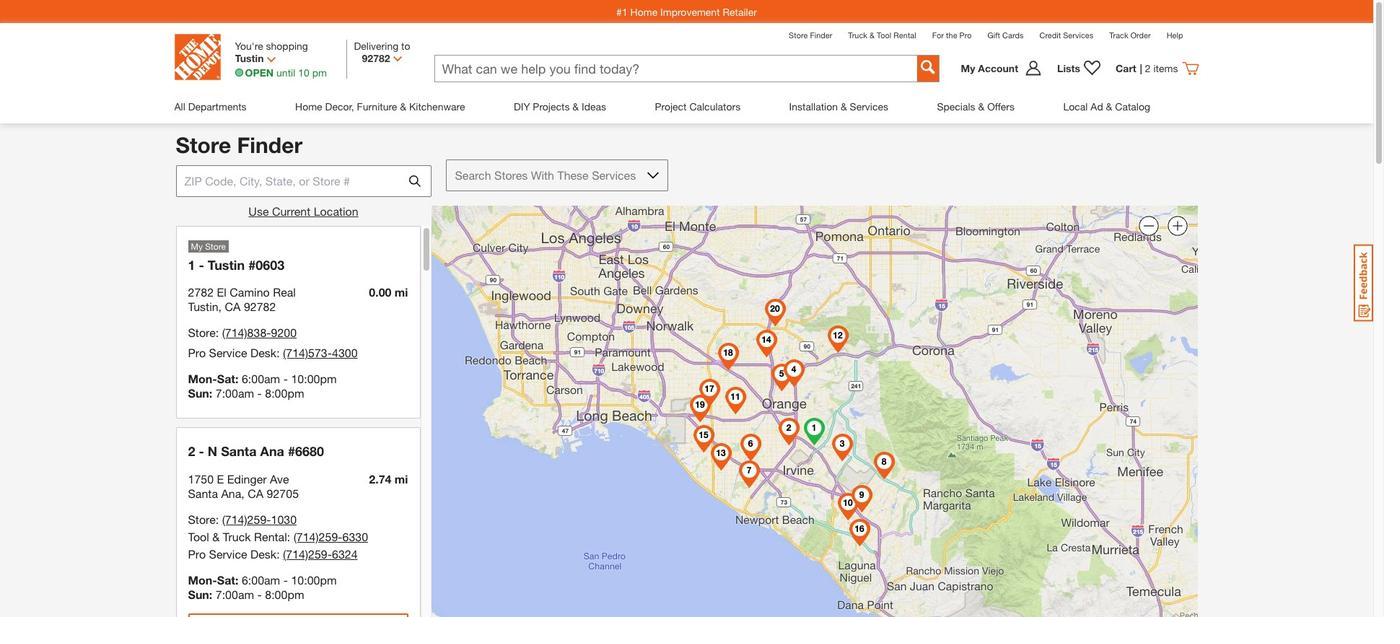 Task type: vqa. For each thing, say whether or not it's contained in the screenshot.
the bottommost 6:00am
yes



Task type: describe. For each thing, give the bounding box(es) containing it.
installation & services link
[[790, 90, 889, 123]]

1 mon-sat: 6:00am - 10:00pm sun: 7:00am - 8:00pm from the top
[[188, 372, 337, 400]]

0 vertical spatial (714)259-
[[222, 513, 271, 526]]

#1
[[617, 5, 628, 18]]

account
[[979, 62, 1019, 74]]

2 sat: from the top
[[217, 573, 239, 587]]

- down (714)573-
[[284, 372, 288, 386]]

the home depot image
[[174, 34, 221, 80]]

- left the n on the bottom of the page
[[199, 444, 204, 459]]

2 mon-sat: 6:00am - 10:00pm sun: 7:00am - 8:00pm from the top
[[188, 573, 337, 601]]

9200
[[271, 326, 297, 340]]

1 horizontal spatial services
[[850, 100, 889, 113]]

diy projects & ideas link
[[514, 90, 607, 123]]

kitchenware
[[409, 100, 465, 113]]

local ad & catalog
[[1064, 100, 1151, 113]]

store inside store : (714)838-9200 pro service desk : (714)573-4300
[[188, 326, 216, 340]]

, inside "2782 el camino real tustin , ca 92782"
[[219, 300, 222, 314]]

pro inside store : (714)838-9200 pro service desk : (714)573-4300
[[188, 346, 206, 360]]

service inside store : (714)838-9200 pro service desk : (714)573-4300
[[209, 346, 247, 360]]

delivering
[[354, 40, 399, 52]]

open
[[245, 66, 274, 79]]

1 10:00pm from the top
[[291, 372, 337, 386]]

help link
[[1167, 30, 1184, 40]]

project calculators link
[[655, 90, 741, 123]]

gift cards
[[988, 30, 1024, 40]]

departments
[[188, 100, 247, 113]]

retailer
[[723, 5, 757, 18]]

ana inside 1750 e edinger ave santa ana , ca 92705
[[221, 487, 241, 500]]

6330
[[343, 530, 368, 544]]

project calculators
[[655, 100, 741, 113]]

ca inside 1750 e edinger ave santa ana , ca 92705
[[248, 487, 264, 500]]

credit services
[[1040, 30, 1094, 40]]

my for my store 1 - tustin # 0603
[[191, 241, 203, 252]]

store inside "my store 1 - tustin # 0603"
[[205, 241, 226, 252]]

track order link
[[1110, 30, 1151, 40]]

0 vertical spatial pro
[[960, 30, 972, 40]]

0 horizontal spatial home
[[295, 100, 323, 113]]

1 sat: from the top
[[217, 372, 239, 386]]

2 6:00am from the top
[[242, 573, 280, 587]]

1030
[[271, 513, 297, 526]]

tustin for ,
[[188, 300, 219, 314]]

improvement
[[661, 5, 720, 18]]

track order
[[1110, 30, 1151, 40]]

1 7:00am from the top
[[216, 386, 254, 400]]

6324
[[332, 547, 358, 561]]

0 horizontal spatial finder
[[237, 132, 303, 158]]

catalog
[[1116, 100, 1151, 113]]

1 horizontal spatial 92782
[[362, 52, 390, 64]]

all
[[174, 100, 185, 113]]

with
[[531, 168, 555, 182]]

0 vertical spatial store finder
[[789, 30, 833, 40]]

# for 6680
[[288, 444, 295, 459]]

lists link
[[1051, 60, 1109, 77]]

home decor, furniture & kitchenware
[[295, 100, 465, 113]]

ideas
[[582, 100, 607, 113]]

location
[[314, 204, 359, 218]]

specials & offers
[[938, 100, 1015, 113]]

items
[[1154, 62, 1179, 74]]

for
[[933, 30, 944, 40]]

2 for 2 items
[[1146, 62, 1151, 74]]

2.74 mi
[[369, 472, 408, 486]]

& inside store : (714)259-1030 tool & truck rental : (714)259-6330 pro service desk : (714)259-6324
[[212, 530, 220, 544]]

0 horizontal spatial store finder
[[176, 132, 303, 158]]

search stores with these services
[[455, 168, 636, 182]]

use
[[249, 204, 269, 218]]

my account
[[961, 62, 1019, 74]]

1 6:00am from the top
[[242, 372, 280, 386]]

calculators
[[690, 100, 741, 113]]

0.00
[[369, 285, 392, 299]]

submit search image
[[921, 60, 935, 74]]

2 items
[[1146, 62, 1179, 74]]

2 - n santa ana # 6680
[[188, 444, 324, 459]]

home decor, furniture & kitchenware link
[[295, 90, 465, 123]]

track
[[1110, 30, 1129, 40]]

lists
[[1058, 62, 1081, 74]]

gift cards link
[[988, 30, 1024, 40]]

(714)573-4300 link
[[283, 346, 358, 360]]

store : (714)259-1030 tool & truck rental : (714)259-6330 pro service desk : (714)259-6324
[[188, 513, 368, 561]]

10
[[298, 66, 310, 79]]

for the pro
[[933, 30, 972, 40]]

my account link
[[961, 60, 1051, 77]]

use current location
[[249, 204, 359, 218]]

store : (714)838-9200 pro service desk : (714)573-4300
[[188, 326, 358, 360]]

e
[[217, 472, 224, 486]]

1 horizontal spatial finder
[[810, 30, 833, 40]]

tustin for #
[[208, 257, 245, 273]]

# for 0603
[[249, 257, 256, 273]]

open until 10 pm
[[245, 66, 327, 79]]

search
[[455, 168, 491, 182]]

all departments
[[174, 100, 247, 113]]

2 8:00pm from the top
[[265, 588, 304, 601]]

92782 inside "2782 el camino real tustin , ca 92782"
[[244, 300, 276, 314]]

& right store finder link
[[870, 30, 875, 40]]

to
[[402, 40, 411, 52]]

0 vertical spatial tustin
[[235, 52, 264, 64]]

desk inside store : (714)259-1030 tool & truck rental : (714)259-6330 pro service desk : (714)259-6324
[[251, 547, 277, 561]]

1 mon- from the top
[[188, 372, 217, 386]]

0.00 mi
[[369, 285, 408, 299]]

1 sun: from the top
[[188, 386, 213, 400]]



Task type: locate. For each thing, give the bounding box(es) containing it.
0 vertical spatial 7:00am
[[216, 386, 254, 400]]

pm
[[312, 66, 327, 79]]

1 horizontal spatial my
[[961, 62, 976, 74]]

home right #1
[[631, 5, 658, 18]]

store finder link
[[789, 30, 833, 40]]

truck inside store : (714)259-1030 tool & truck rental : (714)259-6330 pro service desk : (714)259-6324
[[223, 530, 251, 544]]

0 vertical spatial ana
[[260, 444, 284, 459]]

project
[[655, 100, 687, 113]]

(714)838-9200 link
[[222, 326, 297, 340]]

# inside "my store 1 - tustin # 0603"
[[249, 257, 256, 273]]

truck down (714)259-1030 link in the bottom left of the page
[[223, 530, 251, 544]]

# up camino
[[249, 257, 256, 273]]

rental
[[894, 30, 917, 40], [254, 530, 287, 544]]

real
[[273, 285, 296, 299]]

1 vertical spatial santa
[[188, 487, 218, 500]]

ana down e
[[221, 487, 241, 500]]

0 horizontal spatial ana
[[221, 487, 241, 500]]

1 vertical spatial home
[[295, 100, 323, 113]]

ca
[[225, 300, 241, 314], [248, 487, 264, 500]]

0 horizontal spatial truck
[[223, 530, 251, 544]]

6680
[[295, 444, 324, 459]]

ad
[[1091, 100, 1104, 113]]

1 vertical spatial my
[[191, 241, 203, 252]]

, down edinger
[[241, 487, 245, 500]]

rental down (714)259-1030 link in the bottom left of the page
[[254, 530, 287, 544]]

0 vertical spatial mon-sat: 6:00am - 10:00pm sun: 7:00am - 8:00pm
[[188, 372, 337, 400]]

(714)259- down (714)259-6330 link
[[283, 547, 332, 561]]

0 vertical spatial rental
[[894, 30, 917, 40]]

0 horizontal spatial santa
[[188, 487, 218, 500]]

gift
[[988, 30, 1001, 40]]

2 vertical spatial (714)259-
[[283, 547, 332, 561]]

desk down (714)838-9200 link at the bottom left of page
[[251, 346, 277, 360]]

ca down edinger
[[248, 487, 264, 500]]

the
[[947, 30, 958, 40]]

decor,
[[325, 100, 354, 113]]

&
[[870, 30, 875, 40], [400, 100, 407, 113], [573, 100, 579, 113], [841, 100, 847, 113], [979, 100, 985, 113], [1107, 100, 1113, 113], [212, 530, 220, 544]]

0 vertical spatial 8:00pm
[[265, 386, 304, 400]]

store inside store : (714)259-1030 tool & truck rental : (714)259-6330 pro service desk : (714)259-6324
[[188, 513, 216, 526]]

tool inside store : (714)259-1030 tool & truck rental : (714)259-6330 pro service desk : (714)259-6324
[[188, 530, 209, 544]]

0 vertical spatial desk
[[251, 346, 277, 360]]

- right 1
[[199, 257, 204, 273]]

0603
[[256, 257, 285, 273]]

santa inside 1750 e edinger ave santa ana , ca 92705
[[188, 487, 218, 500]]

1 vertical spatial (714)259-
[[294, 530, 343, 544]]

2 vertical spatial services
[[592, 168, 636, 182]]

services right the these at top
[[592, 168, 636, 182]]

2782
[[188, 285, 214, 299]]

tustin up 'el'
[[208, 257, 245, 273]]

8:00pm down (714)259-6324 link
[[265, 588, 304, 601]]

None text field
[[435, 55, 917, 81], [435, 55, 917, 81], [435, 55, 917, 81], [435, 55, 917, 81]]

-
[[199, 257, 204, 273], [284, 372, 288, 386], [257, 386, 262, 400], [199, 444, 204, 459], [284, 573, 288, 587], [257, 588, 262, 601]]

rental left for on the right of the page
[[894, 30, 917, 40]]

6:00am down store : (714)259-1030 tool & truck rental : (714)259-6330 pro service desk : (714)259-6324
[[242, 573, 280, 587]]

2 vertical spatial pro
[[188, 547, 206, 561]]

& down 1750 e edinger ave santa ana , ca 92705
[[212, 530, 220, 544]]

1 vertical spatial 7:00am
[[216, 588, 254, 601]]

(714)259- down 1750 e edinger ave santa ana , ca 92705
[[222, 513, 271, 526]]

1 vertical spatial store finder
[[176, 132, 303, 158]]

6:00am down store : (714)838-9200 pro service desk : (714)573-4300
[[242, 372, 280, 386]]

- down store : (714)259-1030 tool & truck rental : (714)259-6330 pro service desk : (714)259-6324
[[257, 588, 262, 601]]

store finder up installation
[[789, 30, 833, 40]]

furniture
[[357, 100, 397, 113]]

desk inside store : (714)838-9200 pro service desk : (714)573-4300
[[251, 346, 277, 360]]

& right the furniture
[[400, 100, 407, 113]]

0 vertical spatial 6:00am
[[242, 372, 280, 386]]

0 horizontal spatial services
[[592, 168, 636, 182]]

all departments link
[[174, 90, 247, 123]]

0 vertical spatial 92782
[[362, 52, 390, 64]]

7:00am down "(714)838-" at the bottom of the page
[[216, 386, 254, 400]]

home
[[631, 5, 658, 18], [295, 100, 323, 113]]

installation & services
[[790, 100, 889, 113]]

#1 home improvement retailer
[[617, 5, 757, 18]]

(714)259-1030 link
[[222, 513, 297, 526]]

0 horizontal spatial ca
[[225, 300, 241, 314]]

store finder
[[789, 30, 833, 40], [176, 132, 303, 158]]

1 vertical spatial ca
[[248, 487, 264, 500]]

1 vertical spatial 6:00am
[[242, 573, 280, 587]]

(714)259- up (714)259-6324 link
[[294, 530, 343, 544]]

0 vertical spatial finder
[[810, 30, 833, 40]]

ave
[[270, 472, 289, 486]]

1 desk from the top
[[251, 346, 277, 360]]

4300
[[332, 346, 358, 360]]

1 horizontal spatial santa
[[221, 444, 257, 459]]

0 horizontal spatial 92782
[[244, 300, 276, 314]]

Search Stores With These Services button
[[446, 159, 669, 191]]

(714)259-6330 link
[[294, 530, 368, 544]]

ana up ave
[[260, 444, 284, 459]]

n
[[208, 444, 217, 459]]

1 vertical spatial services
[[850, 100, 889, 113]]

2 mon- from the top
[[188, 573, 217, 587]]

pro inside store : (714)259-1030 tool & truck rental : (714)259-6330 pro service desk : (714)259-6324
[[188, 547, 206, 561]]

el
[[217, 285, 227, 299]]

ZIP Code, City, State, or Store # text field
[[176, 165, 407, 197]]

1 vertical spatial 2
[[188, 444, 195, 459]]

service down "(714)838-" at the bottom of the page
[[209, 346, 247, 360]]

1 vertical spatial finder
[[237, 132, 303, 158]]

my
[[961, 62, 976, 74], [191, 241, 203, 252]]

0 vertical spatial home
[[631, 5, 658, 18]]

2.74
[[369, 472, 392, 486]]

- down (714)259-6324 link
[[284, 573, 288, 587]]

offers
[[988, 100, 1015, 113]]

1 horizontal spatial ca
[[248, 487, 264, 500]]

tustin inside "2782 el camino real tustin , ca 92782"
[[188, 300, 219, 314]]

& inside specials & offers 'link'
[[979, 100, 985, 113]]

1 vertical spatial tustin
[[208, 257, 245, 273]]

mon-sat: 6:00am - 10:00pm sun: 7:00am - 8:00pm down store : (714)838-9200 pro service desk : (714)573-4300
[[188, 372, 337, 400]]

tustin down 2782
[[188, 300, 219, 314]]

1 vertical spatial service
[[209, 547, 247, 561]]

1 vertical spatial rental
[[254, 530, 287, 544]]

sat: down store : (714)259-1030 tool & truck rental : (714)259-6330 pro service desk : (714)259-6324
[[217, 573, 239, 587]]

2 left items
[[1146, 62, 1151, 74]]

1 vertical spatial #
[[288, 444, 295, 459]]

my left account
[[961, 62, 976, 74]]

finder up zip code, city, state, or store # "text field"
[[237, 132, 303, 158]]

stores
[[495, 168, 528, 182]]

tustin
[[235, 52, 264, 64], [208, 257, 245, 273], [188, 300, 219, 314]]

0 horizontal spatial ,
[[219, 300, 222, 314]]

& inside installation & services link
[[841, 100, 847, 113]]

1 vertical spatial desk
[[251, 547, 277, 561]]

tool left for on the right of the page
[[877, 30, 892, 40]]

0 vertical spatial sun:
[[188, 386, 213, 400]]

truck & tool rental
[[849, 30, 917, 40]]

mi for 2.74 mi
[[395, 472, 408, 486]]

services inside button
[[592, 168, 636, 182]]

(714)573-
[[283, 346, 332, 360]]

, inside 1750 e edinger ave santa ana , ca 92705
[[241, 487, 245, 500]]

santa down '1750'
[[188, 487, 218, 500]]

local
[[1064, 100, 1088, 113]]

1 horizontal spatial rental
[[894, 30, 917, 40]]

rental inside store : (714)259-1030 tool & truck rental : (714)259-6330 pro service desk : (714)259-6324
[[254, 530, 287, 544]]

my up 1
[[191, 241, 203, 252]]

1 vertical spatial 8:00pm
[[265, 588, 304, 601]]

diy projects & ideas
[[514, 100, 607, 113]]

mon-sat: 6:00am - 10:00pm sun: 7:00am - 8:00pm down store : (714)259-1030 tool & truck rental : (714)259-6330 pro service desk : (714)259-6324
[[188, 573, 337, 601]]

& inside 'home decor, furniture & kitchenware' link
[[400, 100, 407, 113]]

1 horizontal spatial home
[[631, 5, 658, 18]]

8:00pm down (714)573-
[[265, 386, 304, 400]]

1 horizontal spatial tool
[[877, 30, 892, 40]]

(714)838-
[[222, 326, 271, 340]]

, down 'el'
[[219, 300, 222, 314]]

1 8:00pm from the top
[[265, 386, 304, 400]]

& right installation
[[841, 100, 847, 113]]

you're shopping
[[235, 40, 308, 52]]

#
[[249, 257, 256, 273], [288, 444, 295, 459]]

0 vertical spatial mon-
[[188, 372, 217, 386]]

1 horizontal spatial truck
[[849, 30, 868, 40]]

local ad & catalog link
[[1064, 90, 1151, 123]]

2 desk from the top
[[251, 547, 277, 561]]

& left offers
[[979, 100, 985, 113]]

sun:
[[188, 386, 213, 400], [188, 588, 213, 601]]

specials
[[938, 100, 976, 113]]

2 mi from the top
[[395, 472, 408, 486]]

0 horizontal spatial my
[[191, 241, 203, 252]]

0 vertical spatial my
[[961, 62, 976, 74]]

credit
[[1040, 30, 1062, 40]]

1 vertical spatial 10:00pm
[[291, 573, 337, 587]]

2 left the n on the bottom of the page
[[188, 444, 195, 459]]

ca inside "2782 el camino real tustin , ca 92782"
[[225, 300, 241, 314]]

truck
[[849, 30, 868, 40], [223, 530, 251, 544]]

cart
[[1116, 62, 1137, 74]]

- down store : (714)838-9200 pro service desk : (714)573-4300
[[257, 386, 262, 400]]

2 service from the top
[[209, 547, 247, 561]]

mi right 0.00
[[395, 285, 408, 299]]

1 vertical spatial mon-sat: 6:00am - 10:00pm sun: 7:00am - 8:00pm
[[188, 573, 337, 601]]

,
[[219, 300, 222, 314], [241, 487, 245, 500]]

camino
[[230, 285, 270, 299]]

my inside "my store 1 - tustin # 0603"
[[191, 241, 203, 252]]

1 mi from the top
[[395, 285, 408, 299]]

0 vertical spatial service
[[209, 346, 247, 360]]

0 vertical spatial santa
[[221, 444, 257, 459]]

mon-
[[188, 372, 217, 386], [188, 573, 217, 587]]

2 10:00pm from the top
[[291, 573, 337, 587]]

0 horizontal spatial rental
[[254, 530, 287, 544]]

1 vertical spatial tool
[[188, 530, 209, 544]]

1 vertical spatial mon-
[[188, 573, 217, 587]]

0 vertical spatial #
[[249, 257, 256, 273]]

sat: down "(714)838-" at the bottom of the page
[[217, 372, 239, 386]]

diy
[[514, 100, 530, 113]]

& inside diy projects & ideas 'link'
[[573, 100, 579, 113]]

home left the decor,
[[295, 100, 323, 113]]

tustin inside "my store 1 - tustin # 0603"
[[208, 257, 245, 273]]

services right installation
[[850, 100, 889, 113]]

1 vertical spatial ,
[[241, 487, 245, 500]]

truck & tool rental link
[[849, 30, 917, 40]]

truck right store finder link
[[849, 30, 868, 40]]

mi right 2.74
[[395, 472, 408, 486]]

service down (714)259-1030 link in the bottom left of the page
[[209, 547, 247, 561]]

& left ideas on the left top of page
[[573, 100, 579, 113]]

1 horizontal spatial 2
[[1146, 62, 1151, 74]]

0 vertical spatial sat:
[[217, 372, 239, 386]]

mi for 0.00 mi
[[395, 285, 408, 299]]

1 vertical spatial ana
[[221, 487, 241, 500]]

0 vertical spatial ca
[[225, 300, 241, 314]]

my for my account
[[961, 62, 976, 74]]

finder left truck & tool rental link
[[810, 30, 833, 40]]

1 vertical spatial mi
[[395, 472, 408, 486]]

santa right the n on the bottom of the page
[[221, 444, 257, 459]]

projects
[[533, 100, 570, 113]]

1 vertical spatial truck
[[223, 530, 251, 544]]

2 for 2 - n santa ana # 6680
[[188, 444, 195, 459]]

1750 e edinger ave santa ana , ca 92705
[[188, 472, 299, 500]]

& right the 'ad'
[[1107, 100, 1113, 113]]

1 vertical spatial 92782
[[244, 300, 276, 314]]

1 horizontal spatial #
[[288, 444, 295, 459]]

2 7:00am from the top
[[216, 588, 254, 601]]

order
[[1131, 30, 1151, 40]]

these
[[558, 168, 589, 182]]

credit services link
[[1040, 30, 1094, 40]]

0 vertical spatial mi
[[395, 285, 408, 299]]

tustin up open
[[235, 52, 264, 64]]

7:00am down store : (714)259-1030 tool & truck rental : (714)259-6330 pro service desk : (714)259-6324
[[216, 588, 254, 601]]

ca down 'el'
[[225, 300, 241, 314]]

& inside local ad & catalog link
[[1107, 100, 1113, 113]]

service inside store : (714)259-1030 tool & truck rental : (714)259-6330 pro service desk : (714)259-6324
[[209, 547, 247, 561]]

edinger
[[227, 472, 267, 486]]

2782 el camino real tustin , ca 92782
[[188, 285, 296, 314]]

0 vertical spatial services
[[1064, 30, 1094, 40]]

:
[[216, 326, 219, 340], [277, 346, 280, 360], [216, 513, 219, 526], [287, 530, 290, 544], [277, 547, 280, 561]]

specials & offers link
[[938, 90, 1015, 123]]

92705
[[267, 487, 299, 500]]

2 sun: from the top
[[188, 588, 213, 601]]

92782 left to
[[362, 52, 390, 64]]

0 vertical spatial ,
[[219, 300, 222, 314]]

tool down '1750'
[[188, 530, 209, 544]]

1 vertical spatial sun:
[[188, 588, 213, 601]]

2 vertical spatial tustin
[[188, 300, 219, 314]]

desk down (714)259-1030 link in the bottom left of the page
[[251, 547, 277, 561]]

0 horizontal spatial 2
[[188, 444, 195, 459]]

1 vertical spatial sat:
[[217, 573, 239, 587]]

1 horizontal spatial store finder
[[789, 30, 833, 40]]

cards
[[1003, 30, 1024, 40]]

0 vertical spatial 2
[[1146, 62, 1151, 74]]

feedback link image
[[1355, 244, 1374, 322]]

1 service from the top
[[209, 346, 247, 360]]

0 horizontal spatial tool
[[188, 530, 209, 544]]

0 vertical spatial 10:00pm
[[291, 372, 337, 386]]

shopping
[[266, 40, 308, 52]]

10:00pm down (714)259-6324 link
[[291, 573, 337, 587]]

0 horizontal spatial #
[[249, 257, 256, 273]]

92782 down camino
[[244, 300, 276, 314]]

1 horizontal spatial ,
[[241, 487, 245, 500]]

2 horizontal spatial services
[[1064, 30, 1094, 40]]

0 vertical spatial truck
[[849, 30, 868, 40]]

# up ave
[[288, 444, 295, 459]]

the home depot logo link
[[174, 34, 221, 82]]

(714)259-
[[222, 513, 271, 526], [294, 530, 343, 544], [283, 547, 332, 561]]

- inside "my store 1 - tustin # 0603"
[[199, 257, 204, 273]]

1 vertical spatial pro
[[188, 346, 206, 360]]

services right credit
[[1064, 30, 1094, 40]]

1 horizontal spatial ana
[[260, 444, 284, 459]]

0 vertical spatial tool
[[877, 30, 892, 40]]

services
[[1064, 30, 1094, 40], [850, 100, 889, 113], [592, 168, 636, 182]]

store finder down departments
[[176, 132, 303, 158]]

10:00pm
[[291, 372, 337, 386], [291, 573, 337, 587]]

use current location button
[[176, 203, 431, 220]]

10:00pm down (714)573-4300 'link' at bottom
[[291, 372, 337, 386]]



